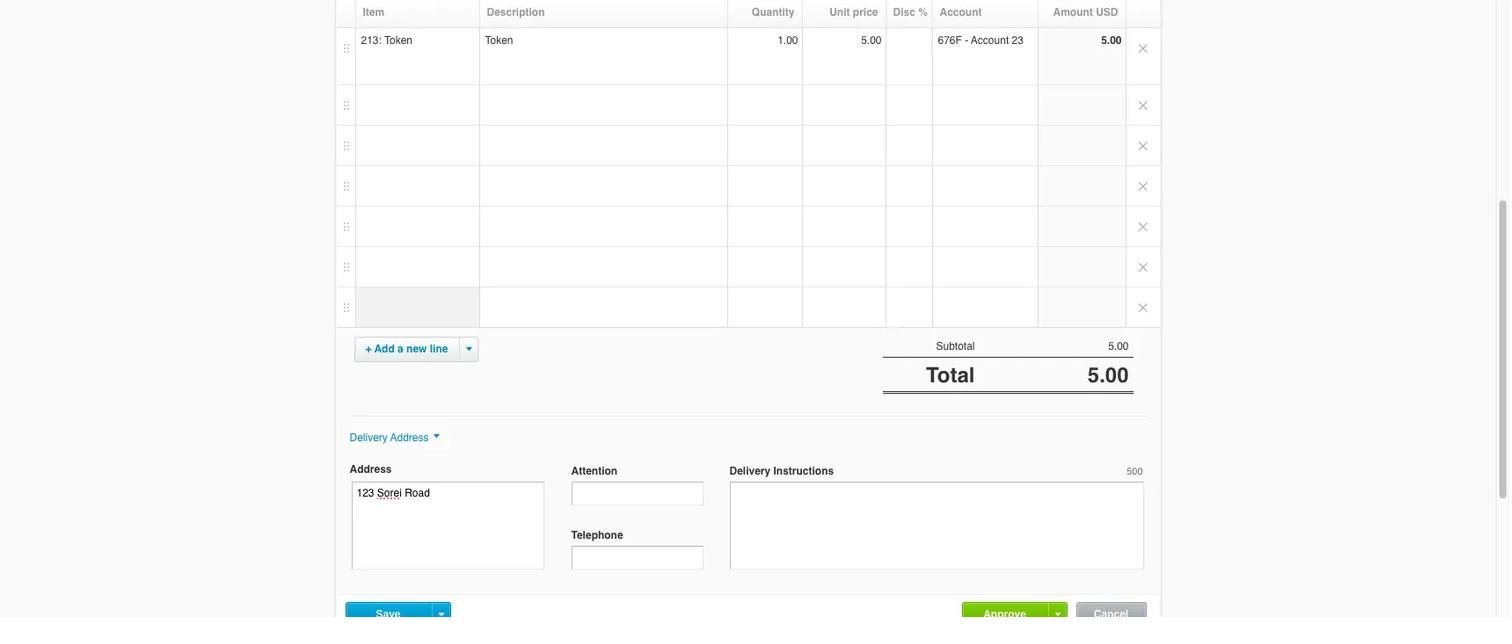Task type: vqa. For each thing, say whether or not it's contained in the screenshot.
svg image
no



Task type: describe. For each thing, give the bounding box(es) containing it.
unit
[[830, 7, 850, 19]]

quantity
[[752, 7, 795, 19]]

-
[[965, 35, 969, 47]]

delivery address
[[350, 432, 429, 445]]

amount usd
[[1054, 7, 1119, 19]]

total
[[926, 364, 975, 388]]

Telephone text field
[[571, 547, 703, 570]]

+ add a new line button
[[366, 343, 448, 356]]

disc
[[893, 7, 916, 19]]

usd
[[1096, 7, 1119, 19]]

1 token from the left
[[385, 35, 413, 47]]

676f - account 23
[[938, 35, 1024, 47]]

attention
[[571, 466, 618, 478]]

unit price
[[830, 7, 878, 19]]

item
[[363, 7, 385, 19]]

telephone
[[571, 530, 623, 542]]

500
[[1127, 467, 1143, 478]]

delivery instructions
[[730, 466, 834, 478]]

amount
[[1054, 7, 1093, 19]]

line
[[430, 343, 448, 356]]

price
[[853, 7, 878, 19]]

description
[[487, 7, 545, 19]]

1 vertical spatial address
[[350, 464, 392, 476]]

new
[[407, 343, 427, 356]]

676f
[[938, 35, 962, 47]]

+ add a new line
[[366, 343, 448, 356]]

1.00
[[778, 35, 798, 47]]

add
[[374, 343, 395, 356]]



Task type: locate. For each thing, give the bounding box(es) containing it.
0 vertical spatial account
[[940, 7, 982, 19]]

0 horizontal spatial delivery
[[350, 432, 388, 445]]

account right -
[[971, 35, 1009, 47]]

1 horizontal spatial delivery
[[730, 466, 771, 478]]

5.00
[[861, 35, 882, 47], [1102, 35, 1122, 47], [1109, 341, 1129, 353], [1088, 364, 1129, 388]]

delivery for delivery address
[[350, 432, 388, 445]]

delivery
[[350, 432, 388, 445], [730, 466, 771, 478]]

2 token from the left
[[485, 35, 513, 47]]

213: token
[[361, 35, 413, 47]]

%
[[919, 7, 928, 19]]

subtotal
[[936, 341, 975, 353]]

account
[[940, 7, 982, 19], [971, 35, 1009, 47]]

token
[[385, 35, 413, 47], [485, 35, 513, 47]]

token right the 213:
[[385, 35, 413, 47]]

1 horizontal spatial token
[[485, 35, 513, 47]]

23
[[1012, 35, 1024, 47]]

disc %
[[893, 7, 928, 19]]

213:
[[361, 35, 382, 47]]

+
[[366, 343, 372, 356]]

address
[[390, 432, 429, 445], [350, 464, 392, 476]]

0 vertical spatial delivery
[[350, 432, 388, 445]]

1 vertical spatial account
[[971, 35, 1009, 47]]

1 vertical spatial delivery
[[730, 466, 771, 478]]

instructions
[[774, 466, 834, 478]]

0 horizontal spatial token
[[385, 35, 413, 47]]

delivery address button
[[350, 432, 439, 445]]

0 vertical spatial address
[[390, 432, 429, 445]]

a
[[398, 343, 404, 356]]

None text field
[[351, 482, 544, 570]]

Delivery Instructions text field
[[730, 482, 1144, 570]]

account up -
[[940, 7, 982, 19]]

token down description
[[485, 35, 513, 47]]

delivery for delivery instructions
[[730, 466, 771, 478]]

Attention text field
[[571, 482, 703, 506]]



